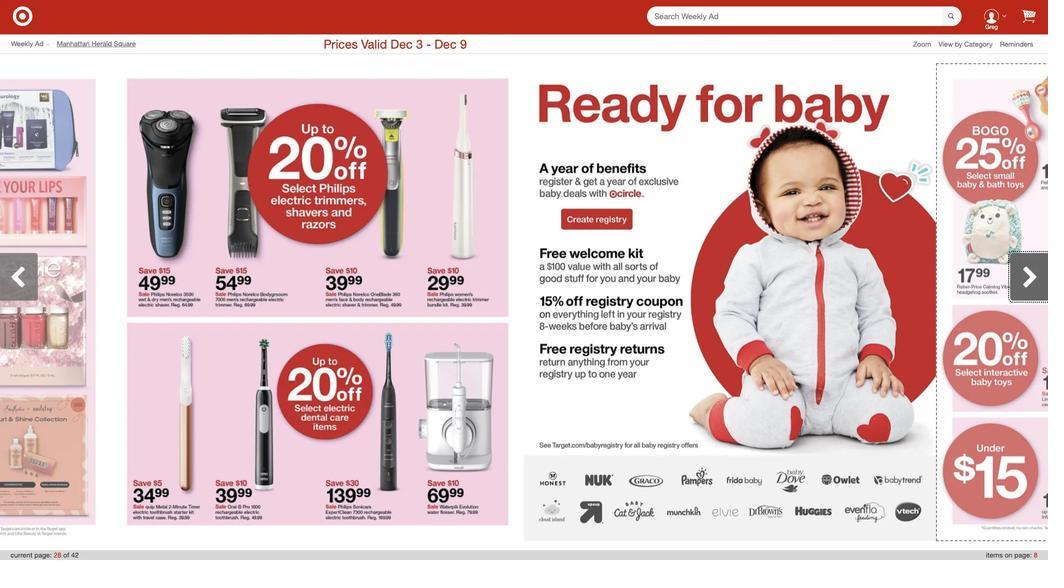 Task type: describe. For each thing, give the bounding box(es) containing it.
greg link
[[977, 0, 1007, 32]]

1 page: from the left
[[34, 551, 52, 560]]

Search Weekly Ad search field
[[648, 6, 962, 27]]

manhattan herald square link
[[57, 39, 143, 49]]

view by category link
[[939, 40, 1001, 48]]

weekly ad link
[[11, 39, 57, 49]]

reminders
[[1001, 40, 1034, 48]]

view
[[939, 40, 954, 48]]

prices valid dec 3 - dec 9
[[324, 36, 467, 51]]

28
[[54, 551, 61, 560]]

page 28 image
[[112, 63, 524, 542]]

page 29 image
[[524, 63, 937, 542]]

current
[[10, 551, 32, 560]]

square
[[114, 40, 136, 48]]

on
[[1005, 551, 1013, 560]]

go to target.com image
[[13, 6, 32, 26]]

42
[[71, 551, 79, 560]]

1 dec from the left
[[391, 36, 413, 51]]

valid
[[361, 36, 387, 51]]

2 page: from the left
[[1015, 551, 1033, 560]]

items
[[987, 551, 1004, 560]]



Task type: locate. For each thing, give the bounding box(es) containing it.
view by category
[[939, 40, 993, 48]]

zoom
[[914, 40, 932, 48]]

page:
[[34, 551, 52, 560], [1015, 551, 1033, 560]]

category
[[965, 40, 993, 48]]

page: left 8
[[1015, 551, 1033, 560]]

herald
[[92, 40, 112, 48]]

weekly
[[11, 40, 33, 48]]

dec left 3
[[391, 36, 413, 51]]

reminders link
[[1001, 39, 1041, 49]]

dec right -
[[435, 36, 457, 51]]

of
[[63, 551, 69, 560]]

zoom-in element
[[914, 40, 932, 48]]

2 dec from the left
[[435, 36, 457, 51]]

current page: 28 of 42
[[10, 551, 79, 560]]

9
[[460, 36, 467, 51]]

prices
[[324, 36, 358, 51]]

weekly ad
[[11, 40, 44, 48]]

greg
[[986, 23, 999, 31]]

page 30 image
[[938, 64, 1049, 541]]

0 horizontal spatial dec
[[391, 36, 413, 51]]

manhattan herald square
[[57, 40, 136, 48]]

form
[[648, 6, 962, 27]]

-
[[427, 36, 431, 51]]

1 horizontal spatial dec
[[435, 36, 457, 51]]

by
[[956, 40, 963, 48]]

page 27 image
[[0, 63, 112, 542]]

ad
[[35, 40, 44, 48]]

0 horizontal spatial page:
[[34, 551, 52, 560]]

dec
[[391, 36, 413, 51], [435, 36, 457, 51]]

8
[[1034, 551, 1038, 560]]

manhattan
[[57, 40, 90, 48]]

items on page: 8
[[987, 551, 1038, 560]]

page: left the 28
[[34, 551, 52, 560]]

zoom link
[[914, 39, 939, 49]]

view your cart on target.com image
[[1022, 9, 1036, 23]]

3
[[416, 36, 423, 51]]

1 horizontal spatial page:
[[1015, 551, 1033, 560]]



Task type: vqa. For each thing, say whether or not it's contained in the screenshot.
Weekly
yes



